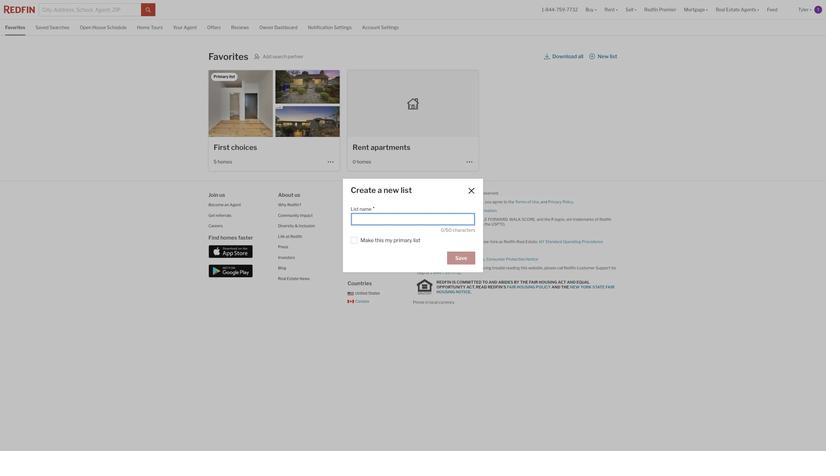 Task type: describe. For each thing, give the bounding box(es) containing it.
0 horizontal spatial new
[[481, 240, 489, 245]]

download all
[[552, 54, 583, 60]]

redfin pinterest image
[[364, 223, 370, 228]]

sell
[[430, 209, 436, 213]]

1 horizontal spatial list
[[413, 238, 420, 244]]

choices
[[231, 143, 257, 152]]

housing inside redfin is committed to and abides by the fair housing act and equal opportunity act. read redfin's
[[539, 280, 557, 285]]

redfin down do not sell or share my personal information link
[[445, 217, 459, 222]]

help center button
[[348, 213, 369, 218]]

844- for 1-844-759-7732
[[546, 7, 556, 12]]

dashboard
[[274, 25, 298, 30]]

referrals
[[216, 213, 231, 218]]

by
[[514, 280, 519, 285]]

download
[[552, 54, 577, 60]]

in inside redfin and all redfin variants, title forward, walk score, and the r logos, are trademarks of redfin corporation, registered or pending in the uspto.
[[480, 222, 484, 227]]

use
[[532, 200, 539, 205]]

for
[[611, 266, 616, 271]]

create a new list dialog
[[343, 179, 483, 273]]

house
[[92, 25, 106, 30]]

redfin. all rights reserved.
[[451, 191, 499, 196]]

careers
[[208, 224, 223, 229]]

housing inside new york state fair housing notice
[[437, 290, 455, 295]]

photo of 629 beloit ave, kensington, ca 94708 image
[[275, 106, 340, 153]]

why redfin?
[[278, 203, 301, 208]]

is
[[430, 240, 433, 245]]

state
[[592, 285, 605, 290]]

. right privacy
[[573, 200, 574, 205]]

5 homes
[[214, 159, 232, 165]]

1 vertical spatial in
[[477, 240, 480, 245]]

investors button
[[278, 256, 295, 260]]

trouble
[[492, 266, 505, 271]]

0 horizontal spatial fair
[[507, 285, 516, 290]]

real estate licenses
[[440, 249, 478, 253]]

or inside if you are using a screen reader, or having trouble reading this website, please call redfin customer support for help at
[[475, 266, 479, 271]]

real for licenses
[[440, 249, 448, 253]]

0 for 0 homes
[[353, 159, 356, 165]]

0 horizontal spatial agent
[[184, 25, 197, 30]]

redfin inside button
[[644, 7, 658, 12]]

real estate licenses link
[[440, 249, 478, 253]]

terms of use link
[[515, 200, 539, 205]]

1 horizontal spatial the
[[561, 285, 569, 290]]

1 horizontal spatial agent
[[230, 203, 241, 208]]

0 vertical spatial about
[[278, 192, 293, 199]]

policy
[[563, 200, 573, 205]]

redfin down &
[[290, 234, 302, 239]]

updated january 2023: by searching, you agree to the terms of use , and privacy policy .
[[417, 200, 574, 205]]

1- for 1-844-759-7732 .
[[430, 271, 433, 276]]

redfin instagram image
[[373, 223, 378, 228]]

759- for 1-844-759-7732
[[556, 7, 567, 12]]

searching,
[[465, 200, 484, 205]]

add search partner button
[[254, 54, 303, 60]]

help center
[[348, 213, 369, 218]]

faster
[[238, 235, 253, 241]]

0 vertical spatial to
[[504, 200, 507, 205]]

info about brokerage services , consumer protection notice
[[429, 257, 538, 262]]

diversity & inclusion button
[[278, 224, 315, 229]]

844- for 1-844-759-7732 .
[[433, 271, 443, 276]]

life at redfin
[[278, 234, 302, 239]]

services
[[469, 257, 485, 262]]

0 vertical spatial real
[[517, 240, 525, 245]]

1 vertical spatial to
[[450, 240, 453, 245]]

settings for notification settings
[[334, 25, 352, 30]]

news
[[300, 277, 310, 281]]

act
[[558, 280, 566, 285]]

homes for rent
[[357, 159, 371, 165]]

ny
[[539, 240, 545, 245]]

walk
[[509, 217, 521, 222]]

characters
[[453, 228, 475, 233]]

. down agree
[[497, 209, 497, 213]]

do
[[454, 240, 459, 245]]

currency
[[439, 300, 455, 305]]

1 vertical spatial ,
[[485, 257, 485, 262]]

personal
[[459, 209, 475, 213]]

subsidiaries
[[348, 235, 378, 241]]

uspto.
[[491, 222, 505, 227]]

7732 for 1-844-759-7732
[[567, 7, 578, 12]]

terms
[[515, 200, 527, 205]]

policy
[[536, 285, 551, 290]]

1 vertical spatial about
[[437, 257, 448, 262]]

download all button
[[544, 51, 584, 63]]

find us
[[348, 192, 365, 199]]

offers link
[[207, 20, 221, 35]]

0 vertical spatial at
[[286, 234, 289, 239]]

trademarks
[[573, 217, 594, 222]]

1 horizontal spatial my
[[453, 209, 458, 213]]

center
[[357, 213, 369, 218]]

help
[[348, 213, 356, 218]]

0 vertical spatial favorites
[[5, 25, 25, 30]]

schedule
[[107, 25, 127, 30]]

inclusion
[[299, 224, 315, 229]]

7732 for 1-844-759-7732 .
[[452, 271, 461, 276]]

this inside if you are using a screen reader, or having trouble reading this website, please call redfin customer support for help at
[[521, 266, 527, 271]]

0 vertical spatial ,
[[539, 200, 540, 205]]

impact
[[300, 213, 313, 218]]

corporation,
[[417, 222, 440, 227]]

2 horizontal spatial the
[[544, 217, 550, 222]]

redfin left is
[[417, 240, 429, 245]]

redfin is committed to and abides by the fair housing act and equal opportunity act. read redfin's
[[437, 280, 590, 290]]

canadian flag image
[[348, 301, 354, 304]]

real for news
[[278, 277, 286, 281]]

consumer protection notice link
[[486, 257, 538, 262]]

of inside redfin and all redfin variants, title forward, walk score, and the r logos, are trademarks of redfin corporation, registered or pending in the uspto.
[[595, 217, 599, 222]]

open house schedule
[[80, 25, 127, 30]]

forward,
[[488, 217, 508, 222]]

0 horizontal spatial in
[[425, 300, 429, 305]]

user photo image
[[814, 6, 822, 14]]

1 horizontal spatial the
[[508, 200, 514, 205]]

0 horizontal spatial the
[[484, 222, 491, 227]]

are inside if you are using a screen reader, or having trouble reading this website, please call redfin customer support for help at
[[428, 266, 434, 271]]

january
[[434, 200, 447, 205]]

agree
[[492, 200, 503, 205]]

favorites link
[[5, 20, 25, 35]]

support
[[596, 266, 610, 271]]

not
[[423, 209, 429, 213]]

join
[[208, 192, 218, 199]]

fair inside redfin is committed to and abides by the fair housing act and equal opportunity act. read redfin's
[[529, 280, 538, 285]]

1 vertical spatial list
[[401, 186, 412, 195]]

operating
[[563, 240, 581, 245]]

equal
[[576, 280, 590, 285]]

make this my primary list
[[360, 238, 420, 244]]

new list
[[598, 54, 617, 60]]

updated
[[417, 200, 433, 205]]

City, Address, School, Agent, ZIP search field
[[39, 3, 141, 16]]

759- for 1-844-759-7732 .
[[443, 271, 452, 276]]

feed button
[[763, 0, 794, 19]]

0 homes
[[353, 159, 371, 165]]

new
[[570, 285, 580, 290]]

real estate news button
[[278, 277, 310, 281]]

search
[[272, 54, 287, 59]]

diversity
[[278, 224, 294, 229]]

owner dashboard link
[[259, 20, 298, 35]]

my inside create a new list dialog
[[385, 238, 392, 244]]

saved searches link
[[36, 20, 69, 35]]

account
[[362, 25, 380, 30]]



Task type: vqa. For each thing, say whether or not it's contained in the screenshot.
rightmost I
no



Task type: locate. For each thing, give the bounding box(es) containing it.
premier
[[659, 7, 676, 12]]

redfin
[[417, 217, 431, 222], [445, 217, 459, 222], [437, 280, 451, 285]]

the
[[508, 200, 514, 205], [544, 217, 550, 222], [484, 222, 491, 227]]

us for find us
[[359, 192, 365, 199]]

saved
[[36, 25, 49, 30]]

1 horizontal spatial of
[[595, 217, 599, 222]]

1 vertical spatial my
[[385, 238, 392, 244]]

0 vertical spatial all
[[578, 54, 583, 60]]

notification
[[308, 25, 333, 30]]

0 vertical spatial 0
[[353, 159, 356, 165]]

this right reading
[[521, 266, 527, 271]]

ny standard operating procedures link
[[539, 240, 603, 245]]

0 horizontal spatial this
[[375, 238, 384, 244]]

1 settings from the left
[[334, 25, 352, 30]]

at inside if you are using a screen reader, or having trouble reading this website, please call redfin customer support for help at
[[426, 271, 429, 276]]

homes up download the redfin app on the apple app store image
[[220, 235, 237, 241]]

california dre #01521930
[[417, 231, 465, 236]]

us flag image
[[348, 293, 354, 296]]

1 horizontal spatial housing
[[517, 285, 535, 290]]

account settings
[[362, 25, 399, 30]]

to right agree
[[504, 200, 507, 205]]

1-844-759-7732 .
[[430, 271, 462, 276]]

united
[[355, 291, 367, 296]]

a inside if you are using a screen reader, or having trouble reading this website, please call redfin customer support for help at
[[445, 266, 447, 271]]

1 vertical spatial are
[[428, 266, 434, 271]]

1 horizontal spatial are
[[566, 217, 572, 222]]

. right screen
[[461, 271, 462, 276]]

community impact
[[278, 213, 313, 218]]

0 horizontal spatial ,
[[485, 257, 485, 262]]

logos,
[[555, 217, 565, 222]]

an
[[225, 203, 229, 208]]

0 horizontal spatial the
[[520, 280, 528, 285]]

0
[[353, 159, 356, 165], [441, 228, 444, 233]]

community impact button
[[278, 213, 313, 218]]

estate for licenses
[[449, 249, 461, 253]]

0 inside create a new list dialog
[[441, 228, 444, 233]]

0 vertical spatial in
[[480, 222, 484, 227]]

at right help
[[426, 271, 429, 276]]

homes right '5'
[[218, 159, 232, 165]]

rights
[[471, 191, 481, 196]]

1 horizontal spatial and
[[552, 285, 560, 290]]

feed
[[767, 7, 777, 12]]

0 horizontal spatial or
[[437, 209, 441, 213]]

0 vertical spatial new
[[598, 54, 609, 60]]

1 vertical spatial you
[[421, 266, 427, 271]]

and down sell
[[432, 217, 439, 222]]

your agent
[[173, 25, 197, 30]]

reviews
[[231, 25, 249, 30]]

1 vertical spatial find
[[208, 235, 219, 241]]

2 vertical spatial list
[[413, 238, 420, 244]]

in left local
[[425, 300, 429, 305]]

investors
[[278, 256, 295, 260]]

your agent link
[[173, 20, 197, 35]]

1 horizontal spatial you
[[485, 200, 492, 205]]

notice
[[456, 290, 471, 295]]

1 horizontal spatial settings
[[381, 25, 399, 30]]

redfin left premier
[[644, 7, 658, 12]]

first
[[214, 143, 230, 152]]

0 vertical spatial or
[[437, 209, 441, 213]]

, up having
[[485, 257, 485, 262]]

all right download
[[578, 54, 583, 60]]

photo of 5712 solano ave, richmond, ca 94805 image
[[275, 70, 340, 104]]

or down services
[[475, 266, 479, 271]]

2 horizontal spatial us
[[359, 192, 365, 199]]

find for find us
[[348, 192, 358, 199]]

0 horizontal spatial at
[[286, 234, 289, 239]]

information
[[476, 209, 497, 213]]

the left r
[[544, 217, 550, 222]]

the left new
[[561, 285, 569, 290]]

countries
[[348, 281, 372, 287]]

1 horizontal spatial 844-
[[546, 7, 556, 12]]

5
[[214, 159, 217, 165]]

submit search image
[[146, 7, 151, 13]]

1 horizontal spatial us
[[294, 192, 300, 199]]

us right join at left
[[219, 192, 225, 199]]

2 horizontal spatial housing
[[539, 280, 557, 285]]

redfin down not
[[417, 217, 431, 222]]

redfin twitter image
[[356, 223, 361, 228]]

settings
[[334, 25, 352, 30], [381, 25, 399, 30]]

and right policy
[[552, 285, 560, 290]]

are right logos,
[[566, 217, 572, 222]]

us up redfin?
[[294, 192, 300, 199]]

my left primary
[[385, 238, 392, 244]]

us for join us
[[219, 192, 225, 199]]

contact us
[[348, 203, 368, 208]]

0 vertical spatial agent
[[184, 25, 197, 30]]

0 horizontal spatial 844-
[[433, 271, 443, 276]]

0 horizontal spatial 0
[[353, 159, 356, 165]]

redfin
[[644, 7, 658, 12], [599, 217, 611, 222], [290, 234, 302, 239], [417, 240, 429, 245], [504, 240, 516, 245], [564, 266, 576, 271]]

offers
[[207, 25, 221, 30]]

0 vertical spatial estate
[[449, 249, 461, 253]]

1 horizontal spatial new
[[598, 54, 609, 60]]

1- for 1-844-759-7732
[[542, 7, 546, 12]]

photo of 1731 15th st image
[[208, 70, 273, 137]]

0 horizontal spatial my
[[385, 238, 392, 244]]

1 horizontal spatial 759-
[[556, 7, 567, 12]]

0 vertical spatial you
[[485, 200, 492, 205]]

prices
[[413, 300, 424, 305]]

3 us from the left
[[359, 192, 365, 199]]

become
[[208, 203, 224, 208]]

2 horizontal spatial real
[[517, 240, 525, 245]]

a right using
[[445, 266, 447, 271]]

local
[[429, 300, 438, 305]]

act.
[[466, 285, 475, 290]]

list name. required field. element
[[351, 204, 472, 213]]

or up characters on the right of page
[[460, 222, 464, 227]]

all inside button
[[578, 54, 583, 60]]

0 vertical spatial are
[[566, 217, 572, 222]]

#01521930
[[444, 231, 465, 236]]

create a new list element
[[351, 186, 459, 195]]

the left uspto. at the right of page
[[484, 222, 491, 227]]

1 vertical spatial this
[[521, 266, 527, 271]]

the right by
[[520, 280, 528, 285]]

and right the to
[[489, 280, 497, 285]]

0 vertical spatial 7732
[[567, 7, 578, 12]]

reader,
[[461, 266, 474, 271]]

. down committed on the right bottom of the page
[[471, 290, 471, 295]]

if you are using a screen reader, or having trouble reading this website, please call redfin customer support for help at
[[417, 266, 616, 276]]

find for find homes faster
[[208, 235, 219, 241]]

agent
[[184, 25, 197, 30], [230, 203, 241, 208]]

1 vertical spatial real
[[440, 249, 448, 253]]

homes for first
[[218, 159, 232, 165]]

1 horizontal spatial estate
[[449, 249, 461, 253]]

1 horizontal spatial a
[[445, 266, 447, 271]]

0 horizontal spatial 1-
[[430, 271, 433, 276]]

0 down rent
[[353, 159, 356, 165]]

1 horizontal spatial this
[[521, 266, 527, 271]]

notification settings link
[[308, 20, 352, 35]]

fair housing policy link
[[507, 285, 551, 290]]

1 horizontal spatial real
[[440, 249, 448, 253]]

redfin for and
[[417, 217, 431, 222]]

1 vertical spatial of
[[595, 217, 599, 222]]

redfin's
[[488, 285, 506, 290]]

redfin.
[[451, 191, 464, 196]]

settings for account settings
[[381, 25, 399, 30]]

to left do
[[450, 240, 453, 245]]

all down share
[[440, 217, 444, 222]]

real left estate.
[[517, 240, 525, 245]]

settings right the notification
[[334, 25, 352, 30]]

redfin right as
[[504, 240, 516, 245]]

become an agent
[[208, 203, 241, 208]]

0 horizontal spatial and
[[489, 280, 497, 285]]

0 horizontal spatial of
[[527, 200, 531, 205]]

0 horizontal spatial list
[[401, 186, 412, 195]]

us up us
[[359, 192, 365, 199]]

rent
[[353, 143, 369, 152]]

redfin inside redfin and all redfin variants, title forward, walk score, and the r logos, are trademarks of redfin corporation, registered or pending in the uspto.
[[599, 217, 611, 222]]

2 vertical spatial or
[[475, 266, 479, 271]]

redfin inside if you are using a screen reader, or having trouble reading this website, please call redfin customer support for help at
[[564, 266, 576, 271]]

1 vertical spatial 1-844-759-7732 link
[[430, 271, 461, 276]]

1 vertical spatial favorites
[[208, 51, 248, 62]]

0 horizontal spatial are
[[428, 266, 434, 271]]

0 for 0 / 50 characters
[[441, 228, 444, 233]]

life at redfin button
[[278, 234, 302, 239]]

new inside button
[[598, 54, 609, 60]]

make
[[360, 238, 374, 244]]

1 horizontal spatial about
[[437, 257, 448, 262]]

of left use
[[527, 200, 531, 205]]

in
[[480, 222, 484, 227], [477, 240, 480, 245], [425, 300, 429, 305]]

at right life
[[286, 234, 289, 239]]

7732
[[567, 7, 578, 12], [452, 271, 461, 276]]

states
[[368, 291, 380, 296]]

about up why
[[278, 192, 293, 199]]

agent right your
[[184, 25, 197, 30]]

0 vertical spatial 844-
[[546, 7, 556, 12]]

estate for news
[[287, 277, 299, 281]]

my right share
[[453, 209, 458, 213]]

partner
[[288, 54, 303, 59]]

and
[[489, 280, 497, 285], [567, 280, 576, 285], [552, 285, 560, 290]]

housing
[[539, 280, 557, 285], [517, 285, 535, 290], [437, 290, 455, 295]]

0 horizontal spatial housing
[[437, 290, 455, 295]]

find down careers
[[208, 235, 219, 241]]

0 horizontal spatial real
[[278, 277, 286, 281]]

download the redfin app on the apple app store image
[[208, 245, 253, 258]]

or right sell
[[437, 209, 441, 213]]

agent right the an
[[230, 203, 241, 208]]

0 horizontal spatial find
[[208, 235, 219, 241]]

tours
[[151, 25, 163, 30]]

standard
[[545, 240, 562, 245]]

1 horizontal spatial 7732
[[567, 7, 578, 12]]

1 horizontal spatial find
[[348, 192, 358, 199]]

are left using
[[428, 266, 434, 271]]

score,
[[522, 217, 536, 222]]

1 horizontal spatial 1-844-759-7732 link
[[542, 7, 578, 12]]

redfin right call
[[564, 266, 576, 271]]

searches
[[50, 25, 69, 30]]

fair inside new york state fair housing notice
[[606, 285, 615, 290]]

0 vertical spatial of
[[527, 200, 531, 205]]

0 vertical spatial 1-
[[542, 7, 546, 12]]

and right act
[[567, 280, 576, 285]]

0 horizontal spatial us
[[219, 192, 225, 199]]

1 horizontal spatial ,
[[539, 200, 540, 205]]

1 horizontal spatial all
[[578, 54, 583, 60]]

create a new list
[[351, 186, 412, 195]]

1 vertical spatial 1-
[[430, 271, 433, 276]]

are inside redfin and all redfin variants, title forward, walk score, and the r logos, are trademarks of redfin corporation, registered or pending in the uspto.
[[566, 217, 572, 222]]

registered
[[441, 222, 459, 227]]

list inside the 'new list' button
[[610, 54, 617, 60]]

estate down do
[[449, 249, 461, 253]]

1 vertical spatial 0
[[441, 228, 444, 233]]

1-844-759-7732 link
[[542, 7, 578, 12], [430, 271, 461, 276]]

redfin right the trademarks
[[599, 217, 611, 222]]

0 left 50
[[441, 228, 444, 233]]

call
[[557, 266, 563, 271]]

favorites down reviews
[[208, 51, 248, 62]]

you right if
[[421, 266, 427, 271]]

brokerage
[[449, 257, 468, 262]]

favorites left saved
[[5, 25, 25, 30]]

redfin down 1-844-759-7732 .
[[437, 280, 451, 285]]

do not sell or share my personal information link
[[417, 209, 497, 213]]

2 horizontal spatial list
[[610, 54, 617, 60]]

1 us from the left
[[219, 192, 225, 199]]

and
[[541, 200, 547, 205], [432, 217, 439, 222], [537, 217, 543, 222]]

this right make
[[375, 238, 384, 244]]

1 horizontal spatial in
[[477, 240, 480, 245]]

0 vertical spatial 1-844-759-7732 link
[[542, 7, 578, 12]]

1 vertical spatial new
[[481, 240, 489, 245]]

redfin premier button
[[640, 0, 680, 19]]

redfin inside redfin is committed to and abides by the fair housing act and equal opportunity act. read redfin's
[[437, 280, 451, 285]]

1 vertical spatial 7732
[[452, 271, 461, 276]]

0 vertical spatial a
[[378, 186, 382, 195]]

this inside create a new list dialog
[[375, 238, 384, 244]]

1 horizontal spatial 1-
[[542, 7, 546, 12]]

and right 'score,'
[[537, 217, 543, 222]]

do not sell or share my personal information .
[[417, 209, 497, 213]]

join us
[[208, 192, 225, 199]]

in right pending
[[480, 222, 484, 227]]

your
[[173, 25, 183, 30]]

0 vertical spatial list
[[610, 54, 617, 60]]

all inside redfin and all redfin variants, title forward, walk score, and the r logos, are trademarks of redfin corporation, registered or pending in the uspto.
[[440, 217, 444, 222]]

you inside if you are using a screen reader, or having trouble reading this website, please call redfin customer support for help at
[[421, 266, 427, 271]]

or inside redfin and all redfin variants, title forward, walk score, and the r logos, are trademarks of redfin corporation, registered or pending in the uspto.
[[460, 222, 464, 227]]

real down blog 'button'
[[278, 277, 286, 281]]

2 horizontal spatial in
[[480, 222, 484, 227]]

are
[[566, 217, 572, 222], [428, 266, 434, 271]]

settings right 'account'
[[381, 25, 399, 30]]

notification settings
[[308, 25, 352, 30]]

redfin for is
[[437, 280, 451, 285]]

get referrals
[[208, 213, 231, 218]]

2 horizontal spatial and
[[567, 280, 576, 285]]

first choices
[[214, 143, 257, 152]]

us
[[363, 203, 368, 208]]

the inside redfin is committed to and abides by the fair housing act and equal opportunity act. read redfin's
[[520, 280, 528, 285]]

2 settings from the left
[[381, 25, 399, 30]]

of
[[527, 200, 531, 205], [595, 217, 599, 222]]

in right business
[[477, 240, 480, 245]]

1 vertical spatial or
[[460, 222, 464, 227]]

info
[[429, 257, 436, 262]]

0 horizontal spatial favorites
[[5, 25, 25, 30]]

0 horizontal spatial you
[[421, 266, 427, 271]]

homes down rent
[[357, 159, 371, 165]]

2 horizontal spatial or
[[475, 266, 479, 271]]

2 us from the left
[[294, 192, 300, 199]]

at
[[286, 234, 289, 239], [426, 271, 429, 276]]

a inside dialog
[[378, 186, 382, 195]]

2023:
[[448, 200, 459, 205]]

add
[[263, 54, 271, 59]]

.
[[573, 200, 574, 205], [497, 209, 497, 213], [461, 271, 462, 276], [471, 290, 471, 295]]

estate left the news
[[287, 277, 299, 281]]

you up information
[[485, 200, 492, 205]]

1 horizontal spatial to
[[504, 200, 507, 205]]

0 horizontal spatial about
[[278, 192, 293, 199]]

0 horizontal spatial settings
[[334, 25, 352, 30]]

california
[[417, 231, 434, 236]]

download the redfin app from the google play store image
[[208, 265, 253, 278]]

0 horizontal spatial a
[[378, 186, 382, 195]]

equal housing opportunity image
[[417, 280, 433, 295]]

the left terms
[[508, 200, 514, 205]]

1 vertical spatial all
[[440, 217, 444, 222]]

List name text field
[[354, 217, 472, 223]]

redfin facebook image
[[348, 223, 353, 228]]

get
[[208, 213, 215, 218]]

real down the licensed on the right of page
[[440, 249, 448, 253]]

1 horizontal spatial 0
[[441, 228, 444, 233]]

0 horizontal spatial all
[[440, 217, 444, 222]]

of right the trademarks
[[595, 217, 599, 222]]

reading
[[506, 266, 520, 271]]

1 vertical spatial 844-
[[433, 271, 443, 276]]

new york state fair housing notice link
[[437, 285, 615, 295]]

york
[[490, 240, 498, 245]]

about up using
[[437, 257, 448, 262]]

a left the new on the left top of page
[[378, 186, 382, 195]]

find up contact
[[348, 192, 358, 199]]

us for about us
[[294, 192, 300, 199]]

and right use
[[541, 200, 547, 205]]

, left privacy
[[539, 200, 540, 205]]

0 horizontal spatial 1-844-759-7732 link
[[430, 271, 461, 276]]

name
[[360, 207, 372, 212]]



